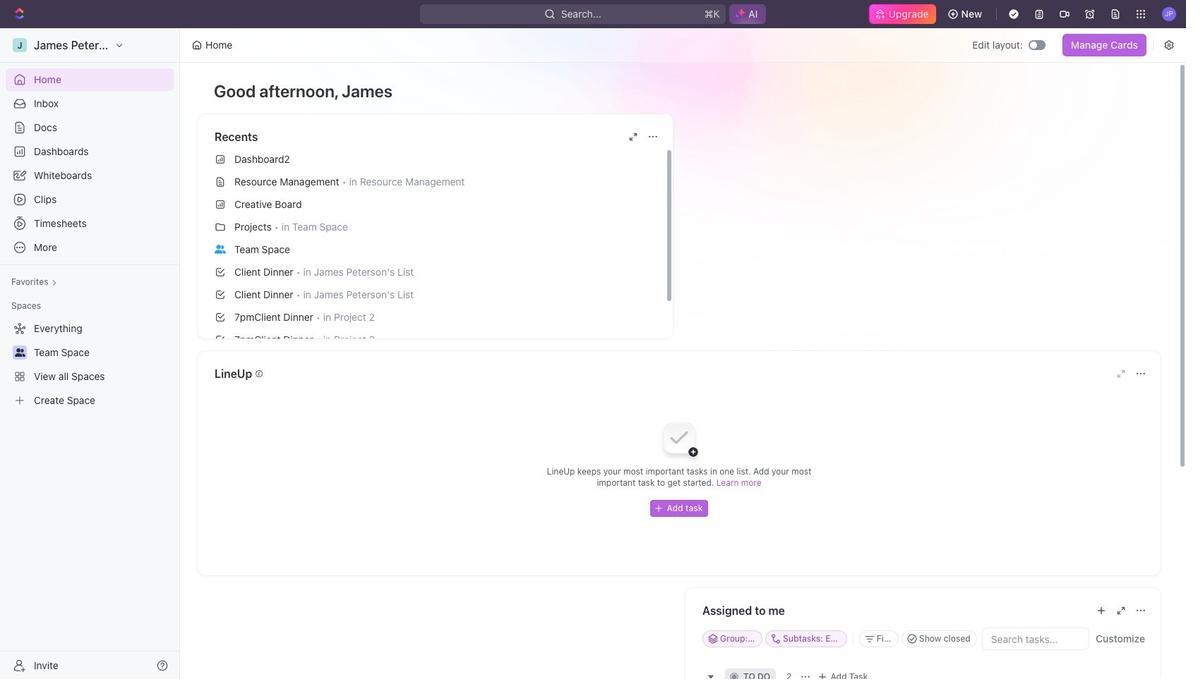 Task type: describe. For each thing, give the bounding box(es) containing it.
0 vertical spatial user group image
[[215, 245, 226, 254]]

Search tasks... text field
[[983, 629, 1089, 650]]

tree inside the sidebar navigation
[[6, 318, 174, 412]]

user group image inside the sidebar navigation
[[14, 349, 25, 357]]



Task type: vqa. For each thing, say whether or not it's contained in the screenshot.
user group image
yes



Task type: locate. For each thing, give the bounding box(es) containing it.
1 horizontal spatial user group image
[[215, 245, 226, 254]]

1 vertical spatial user group image
[[14, 349, 25, 357]]

user group image
[[215, 245, 226, 254], [14, 349, 25, 357]]

tree
[[6, 318, 174, 412]]

james peterson's workspace, , element
[[13, 38, 27, 52]]

sidebar navigation
[[0, 28, 183, 680]]

0 horizontal spatial user group image
[[14, 349, 25, 357]]



